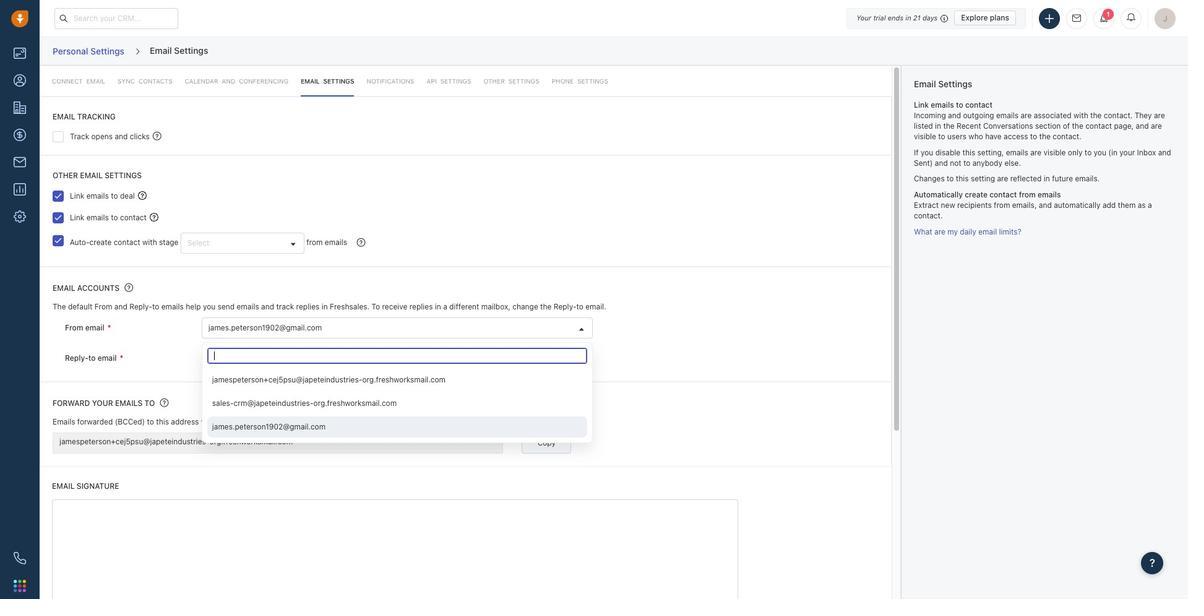 Task type: locate. For each thing, give the bounding box(es) containing it.
email
[[86, 77, 105, 85], [80, 171, 103, 180], [979, 227, 997, 236], [85, 323, 104, 332], [98, 353, 117, 363]]

your
[[1120, 148, 1136, 157], [92, 398, 113, 408], [272, 417, 288, 427]]

be
[[214, 417, 223, 427]]

0 vertical spatial visible
[[914, 132, 937, 141]]

0 horizontal spatial other
[[53, 171, 78, 180]]

personal
[[53, 46, 88, 56]]

create up recipients
[[965, 190, 988, 199]]

settings right phone
[[578, 77, 608, 85]]

tracking
[[77, 112, 116, 122]]

0 vertical spatial your
[[1120, 148, 1136, 157]]

contact down changes to this setting are reflected in future emails.
[[990, 190, 1017, 199]]

question circled image right accounts
[[125, 282, 133, 293]]

track
[[70, 132, 89, 141]]

automatically
[[1054, 201, 1101, 210]]

visible right be
[[225, 417, 248, 427]]

reply-
[[130, 302, 152, 311], [554, 302, 577, 311], [65, 353, 88, 363]]

email up "incoming"
[[914, 79, 936, 89]]

1 horizontal spatial your
[[272, 417, 288, 427]]

email up link emails to deal
[[80, 171, 103, 180]]

link inside 'link emails to contact incoming and outgoing emails are associated with the contact. they are listed in the recent conversations section of the contact page, and are visible to users who have access to the contact.'
[[914, 100, 929, 109]]

ends
[[888, 14, 904, 22]]

create down link emails to contact
[[89, 238, 112, 247]]

phone settings link
[[552, 66, 608, 97]]

0 vertical spatial from
[[95, 302, 112, 311]]

associated
[[1034, 111, 1072, 120]]

email for other email settings
[[80, 171, 103, 180]]

help
[[186, 302, 201, 311]]

this inside tab panel
[[156, 417, 169, 427]]

1 horizontal spatial replies
[[410, 302, 433, 311]]

settings down search your crm... text field
[[90, 46, 124, 56]]

select link
[[181, 233, 304, 253]]

email right connect
[[86, 77, 105, 85]]

2 horizontal spatial settings
[[578, 77, 608, 85]]

1 horizontal spatial email settings
[[301, 77, 354, 85]]

copy
[[538, 438, 556, 447]]

a
[[1148, 201, 1152, 210], [443, 302, 447, 311]]

only
[[1068, 148, 1083, 157]]

1 vertical spatial jamespeterson+cej5psu@japeteindustries-org.freshworksmail.com
[[212, 375, 446, 384]]

contact. inside tab panel
[[425, 417, 453, 427]]

1 vertical spatial james.peterson1902@gmail.com
[[212, 422, 326, 431]]

james.peterson1902@gmail.com inside james.peterson1902@gmail.com link
[[209, 323, 322, 332]]

0 vertical spatial other
[[484, 77, 505, 85]]

and right inbox
[[1159, 148, 1172, 157]]

0 horizontal spatial your
[[92, 398, 113, 408]]

0 horizontal spatial visible
[[225, 417, 248, 427]]

replies right receive
[[410, 302, 433, 311]]

in down "incoming"
[[935, 121, 942, 131]]

contact inside automatically create contact from emails extract new recipients from emails, and automatically add them as a contact.
[[990, 190, 1017, 199]]

page,
[[1115, 121, 1134, 131]]

0 vertical spatial create
[[965, 190, 988, 199]]

sync contacts link
[[118, 66, 173, 97]]

in inside 'link emails to contact incoming and outgoing emails are associated with the contact. they are listed in the recent conversations section of the contact page, and are visible to users who have access to the contact.'
[[935, 121, 942, 131]]

1 link
[[1094, 8, 1115, 29]]

email down the from email
[[98, 353, 117, 363]]

explore plans
[[962, 13, 1010, 22]]

1 horizontal spatial other
[[484, 77, 505, 85]]

and down accounts
[[114, 302, 127, 311]]

are right they
[[1155, 111, 1166, 120]]

james.peterson1902@gmail.com option
[[207, 416, 587, 438]]

0 vertical spatial james.peterson1902@gmail.com
[[209, 323, 322, 332]]

None text field
[[207, 348, 587, 364]]

who
[[969, 132, 984, 141]]

link for link emails to contact incoming and outgoing emails are associated with the contact. they are listed in the recent conversations section of the contact page, and are visible to users who have access to the contact.
[[914, 100, 929, 109]]

your up forwarded on the left
[[92, 398, 113, 408]]

inbox
[[290, 417, 309, 427]]

forward your emails to
[[53, 398, 155, 408]]

1 horizontal spatial reply-
[[130, 302, 152, 311]]

email inside email settings link
[[301, 77, 320, 85]]

tab panel
[[40, 66, 892, 599]]

jamespeterson+cej5psu@japeteindustries- for "jamespeterson+cej5psu@japeteindustries-org.freshworksmail.com" link
[[209, 353, 359, 363]]

attached
[[333, 417, 364, 427]]

jamespeterson+cej5psu@japeteindustries- inside option
[[212, 375, 362, 384]]

other
[[484, 77, 505, 85], [53, 171, 78, 180]]

visible down listed
[[914, 132, 937, 141]]

other inside other settings link
[[484, 77, 505, 85]]

email inside connect email link
[[86, 77, 105, 85]]

0 horizontal spatial from
[[307, 238, 323, 247]]

2 vertical spatial jamespeterson+cej5psu@japeteindustries-
[[59, 437, 210, 446]]

1 vertical spatial from
[[65, 323, 83, 332]]

email accounts
[[53, 283, 120, 293]]

of
[[1063, 121, 1070, 131]]

1 replies from the left
[[296, 302, 320, 311]]

from
[[1019, 190, 1036, 199], [994, 201, 1011, 210], [307, 238, 323, 247]]

and left clicks
[[115, 132, 128, 141]]

james.peterson1902@gmail.com down track
[[209, 323, 322, 332]]

settings up the outgoing
[[939, 79, 973, 89]]

contact. inside automatically create contact from emails extract new recipients from emails, and automatically add them as a contact.
[[914, 211, 943, 221]]

select
[[187, 238, 210, 247]]

0 vertical spatial a
[[1148, 201, 1152, 210]]

and inside automatically create contact from emails extract new recipients from emails, and automatically add them as a contact.
[[1039, 201, 1052, 210]]

to
[[956, 100, 964, 109], [939, 132, 946, 141], [1031, 132, 1038, 141], [1085, 148, 1092, 157], [964, 158, 971, 168], [947, 174, 954, 184], [111, 191, 118, 200], [111, 213, 118, 222], [152, 302, 159, 311], [577, 302, 584, 311], [88, 353, 96, 363], [145, 398, 155, 408], [147, 417, 154, 427], [367, 417, 374, 427]]

0 vertical spatial this
[[963, 148, 976, 157]]

reply- left 'help' in the left bottom of the page
[[130, 302, 152, 311]]

to up (bcced)
[[145, 398, 155, 408]]

link
[[914, 100, 929, 109], [70, 191, 84, 200], [70, 213, 84, 222]]

a right as
[[1148, 201, 1152, 210]]

to right (bcced)
[[147, 417, 154, 427]]

to left the email.
[[577, 302, 584, 311]]

james.peterson1902@gmail.com down crm@japeteindustries-
[[212, 422, 326, 431]]

and down disable
[[935, 158, 948, 168]]

incoming
[[914, 111, 946, 120]]

2 vertical spatial visible
[[225, 417, 248, 427]]

contact. down extract
[[914, 211, 943, 221]]

your right (in
[[1120, 148, 1136, 157]]

jamespeterson+cej5psu@japeteindustries-org.freshworksmail.com link
[[202, 348, 592, 368]]

to left deal at the top left
[[111, 191, 118, 200]]

1 vertical spatial link
[[70, 191, 84, 200]]

to down the from email
[[88, 353, 96, 363]]

0 horizontal spatial email settings
[[150, 45, 208, 56]]

else.
[[1005, 158, 1021, 168]]

calendar
[[185, 77, 218, 85]]

create inside automatically create contact from emails extract new recipients from emails, and automatically add them as a contact.
[[965, 190, 988, 199]]

1 vertical spatial visible
[[1044, 148, 1066, 157]]

api settings link
[[427, 66, 471, 97]]

you left (in
[[1094, 148, 1107, 157]]

list box
[[207, 369, 587, 438]]

settings up deal at the top left
[[105, 171, 142, 180]]

are up conversations
[[1021, 111, 1032, 120]]

email right conferencing
[[301, 77, 320, 85]]

link down the other email settings
[[70, 191, 84, 200]]

explore
[[962, 13, 988, 22]]

and right "emails," at the top of page
[[1039, 201, 1052, 210]]

click to learn how to link conversations to deals image
[[138, 191, 147, 200]]

auto-create contact with stage
[[70, 238, 179, 247]]

1 horizontal spatial with
[[1074, 111, 1089, 120]]

2 vertical spatial link
[[70, 213, 84, 222]]

settings right api at the top
[[441, 77, 471, 85]]

days
[[923, 14, 938, 22]]

1 vertical spatial create
[[89, 238, 112, 247]]

other right the api settings
[[484, 77, 505, 85]]

1 horizontal spatial visible
[[914, 132, 937, 141]]

and
[[222, 77, 235, 85], [949, 111, 962, 120], [1136, 121, 1149, 131], [115, 132, 128, 141], [1159, 148, 1172, 157], [935, 158, 948, 168], [1039, 201, 1052, 210], [114, 302, 127, 311], [261, 302, 274, 311], [311, 417, 324, 427]]

and up recent
[[949, 111, 962, 120]]

signature
[[77, 481, 119, 491]]

you right the 'if'
[[921, 148, 934, 157]]

tab list
[[40, 66, 892, 97]]

in left future
[[1044, 174, 1050, 184]]

create
[[965, 190, 988, 199], [89, 238, 112, 247]]

to left the any
[[367, 417, 374, 427]]

2 vertical spatial this
[[156, 417, 169, 427]]

the down section
[[1040, 132, 1051, 141]]

emails inside automatically create contact from emails extract new recipients from emails, and automatically add them as a contact.
[[1038, 190, 1061, 199]]

track
[[276, 302, 294, 311]]

link for link emails to deal
[[70, 191, 84, 200]]

link emails to deal
[[70, 191, 135, 200]]

a left different
[[443, 302, 447, 311]]

jamespeterson+cej5psu@japeteindustries-org.freshworksmail.com inside option
[[212, 375, 446, 384]]

org.freshworksmail.com down "jamespeterson+cej5psu@japeteindustries-org.freshworksmail.com" link
[[362, 375, 446, 384]]

what
[[914, 227, 933, 236]]

org.freshworksmail.com down emails forwarded (bcced) to this address will be visible under your inbox and is attached to any matching contact.
[[210, 437, 293, 446]]

visible left 'only'
[[1044, 148, 1066, 157]]

2 horizontal spatial from
[[1019, 190, 1036, 199]]

opens
[[91, 132, 113, 141]]

to left users
[[939, 132, 946, 141]]

2 horizontal spatial visible
[[1044, 148, 1066, 157]]

settings left notifications
[[323, 77, 354, 85]]

personal settings link
[[52, 41, 125, 61]]

contact. up page,
[[1104, 111, 1133, 120]]

the default from and reply-to emails help you send emails and track replies in freshsales. to receive replies in a different mailbox, change the reply-to email.
[[53, 302, 607, 311]]

you right 'help' in the left bottom of the page
[[203, 302, 216, 311]]

0 horizontal spatial a
[[443, 302, 447, 311]]

org.freshworksmail.com up attached
[[314, 398, 397, 408]]

if you disable this setting, emails are visible only to you (in your inbox and sent) and not to anybody else.
[[914, 148, 1172, 168]]

0 horizontal spatial from
[[65, 323, 83, 332]]

tab panel containing email tracking
[[40, 66, 892, 599]]

the right of
[[1073, 121, 1084, 131]]

question circled image
[[153, 131, 161, 141], [357, 237, 366, 248], [125, 282, 133, 293], [160, 397, 169, 408]]

1 horizontal spatial from
[[994, 201, 1011, 210]]

2 vertical spatial from
[[307, 238, 323, 247]]

accounts
[[77, 283, 120, 293]]

settings for other settings
[[509, 77, 540, 85]]

sales-crm@japeteindustries-org.freshworksmail.com option
[[207, 393, 587, 414]]

21
[[914, 14, 921, 22]]

in
[[906, 14, 912, 22], [935, 121, 942, 131], [1044, 174, 1050, 184], [322, 302, 328, 311], [435, 302, 441, 311]]

link for link emails to contact
[[70, 213, 84, 222]]

contact up the outgoing
[[966, 100, 993, 109]]

0 vertical spatial jamespeterson+cej5psu@japeteindustries-
[[209, 353, 359, 363]]

1 horizontal spatial a
[[1148, 201, 1152, 210]]

link emails to contact
[[70, 213, 147, 222]]

from down default
[[65, 323, 83, 332]]

emails
[[931, 100, 954, 109], [997, 111, 1019, 120], [1006, 148, 1029, 157], [1038, 190, 1061, 199], [86, 191, 109, 200], [86, 213, 109, 222], [325, 238, 347, 247], [161, 302, 184, 311], [237, 302, 259, 311], [115, 398, 143, 408]]

contact
[[966, 100, 993, 109], [1086, 121, 1113, 131], [990, 190, 1017, 199], [120, 213, 147, 222], [114, 238, 140, 247]]

are down they
[[1151, 121, 1163, 131]]

2 replies from the left
[[410, 302, 433, 311]]

with left the stage
[[142, 238, 157, 247]]

contact. right matching
[[425, 417, 453, 427]]

email for from email
[[85, 323, 104, 332]]

email
[[150, 45, 172, 56], [301, 77, 320, 85], [914, 79, 936, 89], [53, 112, 75, 122], [53, 283, 75, 293], [52, 481, 75, 491]]

other down the track
[[53, 171, 78, 180]]

0 vertical spatial with
[[1074, 111, 1089, 120]]

create for auto-
[[89, 238, 112, 247]]

replies
[[296, 302, 320, 311], [410, 302, 433, 311]]

this down not
[[956, 174, 969, 184]]

settings left phone
[[509, 77, 540, 85]]

contact left click to learn how to link emails to contacts icon
[[120, 213, 147, 222]]

1 vertical spatial other
[[53, 171, 78, 180]]

james.peterson1902@gmail.com
[[209, 323, 322, 332], [212, 422, 326, 431]]

1 vertical spatial a
[[443, 302, 447, 311]]

2 horizontal spatial your
[[1120, 148, 1136, 157]]

with right associated
[[1074, 111, 1089, 120]]

a inside automatically create contact from emails extract new recipients from emails, and automatically add them as a contact.
[[1148, 201, 1152, 210]]

reply-to email
[[65, 353, 117, 363]]

this left address
[[156, 417, 169, 427]]

2 horizontal spatial you
[[1094, 148, 1107, 157]]

from down accounts
[[95, 302, 112, 311]]

the
[[53, 302, 66, 311]]

0 horizontal spatial replies
[[296, 302, 320, 311]]

(bcced)
[[115, 417, 145, 427]]

2 vertical spatial your
[[272, 417, 288, 427]]

0 horizontal spatial with
[[142, 238, 157, 247]]

link up auto-
[[70, 213, 84, 222]]

jamespeterson+cej5psu@japeteindustries-
[[209, 353, 359, 363], [212, 375, 362, 384], [59, 437, 210, 446]]

replies right track
[[296, 302, 320, 311]]

with inside 'link emails to contact incoming and outgoing emails are associated with the contact. they are listed in the recent conversations section of the contact page, and are visible to users who have access to the contact.'
[[1074, 111, 1089, 120]]

reply- down the from email
[[65, 353, 88, 363]]

with inside tab panel
[[142, 238, 157, 247]]

settings
[[174, 45, 208, 56], [90, 46, 124, 56], [323, 77, 354, 85], [441, 77, 471, 85], [939, 79, 973, 89]]

1 vertical spatial jamespeterson+cej5psu@japeteindustries-
[[212, 375, 362, 384]]

your left inbox
[[272, 417, 288, 427]]

with
[[1074, 111, 1089, 120], [142, 238, 157, 247]]

phone image
[[14, 552, 26, 565]]

0 horizontal spatial create
[[89, 238, 112, 247]]

0 vertical spatial from
[[1019, 190, 1036, 199]]

what are my daily email limits? link
[[914, 227, 1022, 236]]

contact.
[[1104, 111, 1133, 120], [1053, 132, 1082, 141], [914, 211, 943, 221], [425, 417, 453, 427]]

(in
[[1109, 148, 1118, 157]]

reply- left the email.
[[554, 302, 577, 311]]

james.peterson1902@gmail.com link
[[202, 318, 592, 338]]

1 vertical spatial with
[[142, 238, 157, 247]]

0 vertical spatial jamespeterson+cej5psu@japeteindustries-org.freshworksmail.com
[[209, 353, 442, 363]]

james.peterson1902@gmail.com inside james.peterson1902@gmail.com option
[[212, 422, 326, 431]]

access
[[1004, 132, 1029, 141]]

1 horizontal spatial create
[[965, 190, 988, 199]]

0 vertical spatial link
[[914, 100, 929, 109]]

from inside tab panel
[[307, 238, 323, 247]]

the right associated
[[1091, 111, 1102, 120]]

1 horizontal spatial settings
[[509, 77, 540, 85]]



Task type: describe. For each thing, give the bounding box(es) containing it.
deal
[[120, 191, 135, 200]]

emails forwarded (bcced) to this address will be visible under your inbox and is attached to any matching contact.
[[53, 417, 453, 427]]

the up users
[[944, 121, 955, 131]]

what are my daily email limits?
[[914, 227, 1022, 236]]

reflected
[[1011, 174, 1042, 184]]

changes to this setting are reflected in future emails.
[[914, 174, 1100, 184]]

contact down link emails to contact
[[114, 238, 140, 247]]

trial
[[874, 14, 886, 22]]

settings for personal settings link
[[90, 46, 124, 56]]

api settings
[[427, 77, 471, 85]]

receive
[[382, 302, 408, 311]]

to down link emails to deal
[[111, 213, 118, 222]]

to right 'only'
[[1085, 148, 1092, 157]]

not
[[950, 158, 962, 168]]

email up contacts
[[150, 45, 172, 56]]

address
[[171, 417, 199, 427]]

and left is
[[311, 417, 324, 427]]

change
[[513, 302, 538, 311]]

as
[[1138, 201, 1146, 210]]

they
[[1135, 111, 1152, 120]]

plans
[[990, 13, 1010, 22]]

tab list containing connect email
[[40, 66, 892, 97]]

api
[[427, 77, 437, 85]]

question circled image right clicks
[[153, 131, 161, 141]]

and right calendar
[[222, 77, 235, 85]]

question circled image right the from emails
[[357, 237, 366, 248]]

if
[[914, 148, 919, 157]]

1 vertical spatial from
[[994, 201, 1011, 210]]

email right daily
[[979, 227, 997, 236]]

conferencing
[[239, 77, 289, 85]]

your trial ends in 21 days
[[857, 14, 938, 22]]

emails inside if you disable this setting, emails are visible only to you (in your inbox and sent) and not to anybody else.
[[1006, 148, 1029, 157]]

other settings
[[484, 77, 540, 85]]

disable
[[936, 148, 961, 157]]

to right access
[[1031, 132, 1038, 141]]

any
[[376, 417, 388, 427]]

limits?
[[1000, 227, 1022, 236]]

visible inside if you disable this setting, emails are visible only to you (in your inbox and sent) and not to anybody else.
[[1044, 148, 1066, 157]]

settings for api settings link
[[441, 77, 471, 85]]

jamespeterson+cej5psu@japeteindustries-org.freshworksmail.com for "list box" containing jamespeterson+cej5psu@japeteindustries-org.freshworksmail.com
[[212, 375, 446, 384]]

phone
[[552, 77, 574, 85]]

this inside if you disable this setting, emails are visible only to you (in your inbox and sent) and not to anybody else.
[[963, 148, 976, 157]]

1 vertical spatial your
[[92, 398, 113, 408]]

automatically
[[914, 190, 963, 199]]

emails
[[53, 417, 75, 427]]

email settings link
[[301, 66, 354, 97]]

clicks
[[130, 132, 150, 141]]

to left 'help' in the left bottom of the page
[[152, 302, 159, 311]]

in left "freshsales."
[[322, 302, 328, 311]]

freshworks switcher image
[[14, 580, 26, 592]]

0 horizontal spatial you
[[203, 302, 216, 311]]

Search your CRM... text field
[[54, 8, 178, 29]]

future
[[1053, 174, 1074, 184]]

contact. down of
[[1053, 132, 1082, 141]]

a inside tab panel
[[443, 302, 447, 311]]

email settings inside tab list
[[301, 77, 354, 85]]

emails,
[[1013, 201, 1037, 210]]

notifications link
[[367, 66, 415, 97]]

other email settings
[[53, 171, 142, 180]]

under
[[250, 417, 270, 427]]

explore plans link
[[955, 11, 1017, 25]]

your inside if you disable this setting, emails are visible only to you (in your inbox and sent) and not to anybody else.
[[1120, 148, 1136, 157]]

new
[[941, 201, 956, 210]]

1 horizontal spatial from
[[95, 302, 112, 311]]

default
[[68, 302, 92, 311]]

email up the
[[53, 283, 75, 293]]

will
[[201, 417, 212, 427]]

other for other email settings
[[53, 171, 78, 180]]

settings up calendar
[[174, 45, 208, 56]]

email for connect email
[[86, 77, 105, 85]]

calendar and conferencing link
[[185, 66, 289, 97]]

and left track
[[261, 302, 274, 311]]

anybody
[[973, 158, 1003, 168]]

other for other settings
[[484, 77, 505, 85]]

my
[[948, 227, 958, 236]]

section
[[1036, 121, 1061, 131]]

in left 21
[[906, 14, 912, 22]]

them
[[1118, 201, 1136, 210]]

email up the track
[[53, 112, 75, 122]]

list box containing jamespeterson+cej5psu@japeteindustries-org.freshworksmail.com
[[207, 369, 587, 438]]

is
[[326, 417, 331, 427]]

email left signature
[[52, 481, 75, 491]]

your
[[857, 14, 872, 22]]

0 horizontal spatial settings
[[105, 171, 142, 180]]

2 horizontal spatial reply-
[[554, 302, 577, 311]]

sales-crm@japeteindustries-org.freshworksmail.com
[[212, 398, 397, 408]]

click to learn how to link emails to contacts image
[[150, 213, 158, 221]]

crm@japeteindustries-
[[234, 398, 314, 408]]

question circled image left sales-
[[160, 397, 169, 408]]

2 vertical spatial jamespeterson+cej5psu@japeteindustries-org.freshworksmail.com
[[59, 437, 293, 446]]

in left different
[[435, 302, 441, 311]]

to right not
[[964, 158, 971, 168]]

are down else.
[[998, 174, 1009, 184]]

mailbox,
[[481, 302, 511, 311]]

are inside if you disable this setting, emails are visible only to you (in your inbox and sent) and not to anybody else.
[[1031, 148, 1042, 157]]

send
[[218, 302, 235, 311]]

visible inside tab panel
[[225, 417, 248, 427]]

org.freshworksmail.com up jamespeterson+cej5psu@japeteindustries-org.freshworksmail.com option on the bottom left of the page
[[359, 353, 442, 363]]

sales-
[[212, 398, 234, 408]]

0 horizontal spatial reply-
[[65, 353, 88, 363]]

to
[[372, 302, 380, 311]]

sync contacts
[[118, 77, 173, 85]]

to down not
[[947, 174, 954, 184]]

other settings link
[[484, 66, 540, 97]]

email signature
[[52, 481, 119, 491]]

settings for phone settings
[[578, 77, 608, 85]]

automatically create contact from emails extract new recipients from emails, and automatically add them as a contact.
[[914, 190, 1152, 221]]

sent)
[[914, 158, 933, 168]]

from emails
[[307, 238, 347, 247]]

2 horizontal spatial email settings
[[914, 79, 973, 89]]

visible inside 'link emails to contact incoming and outgoing emails are associated with the contact. they are listed in the recent conversations section of the contact page, and are visible to users who have access to the contact.'
[[914, 132, 937, 141]]

connect
[[52, 77, 83, 85]]

jamespeterson+cej5psu@japeteindustries- for "list box" containing jamespeterson+cej5psu@japeteindustries-org.freshworksmail.com
[[212, 375, 362, 384]]

to up the outgoing
[[956, 100, 964, 109]]

jamespeterson+cej5psu@japeteindustries-org.freshworksmail.com option
[[207, 369, 587, 390]]

phone element
[[7, 546, 32, 571]]

phone settings
[[552, 77, 608, 85]]

matching
[[390, 417, 422, 427]]

1 horizontal spatial you
[[921, 148, 934, 157]]

forward
[[53, 398, 90, 408]]

emails.
[[1076, 174, 1100, 184]]

stage
[[159, 238, 179, 247]]

1 vertical spatial this
[[956, 174, 969, 184]]

email tracking
[[53, 112, 116, 122]]

are left my
[[935, 227, 946, 236]]

contact left page,
[[1086, 121, 1113, 131]]

jamespeterson+cej5psu@japeteindustries-org.freshworksmail.com for "jamespeterson+cej5psu@japeteindustries-org.freshworksmail.com" link
[[209, 353, 442, 363]]

copy button
[[522, 433, 572, 454]]

notifications
[[367, 77, 415, 85]]

listed
[[914, 121, 933, 131]]

the right change
[[541, 302, 552, 311]]

1
[[1107, 10, 1111, 18]]

auto-
[[70, 238, 90, 247]]

link emails to contact incoming and outgoing emails are associated with the contact. they are listed in the recent conversations section of the contact page, and are visible to users who have access to the contact.
[[914, 100, 1166, 141]]

personal settings
[[53, 46, 124, 56]]

calendar and conferencing
[[185, 77, 289, 85]]

connect email
[[52, 77, 105, 85]]

and down they
[[1136, 121, 1149, 131]]

conversations
[[984, 121, 1034, 131]]

sync
[[118, 77, 135, 85]]

settings for email settings link
[[323, 77, 354, 85]]

create for automatically
[[965, 190, 988, 199]]



